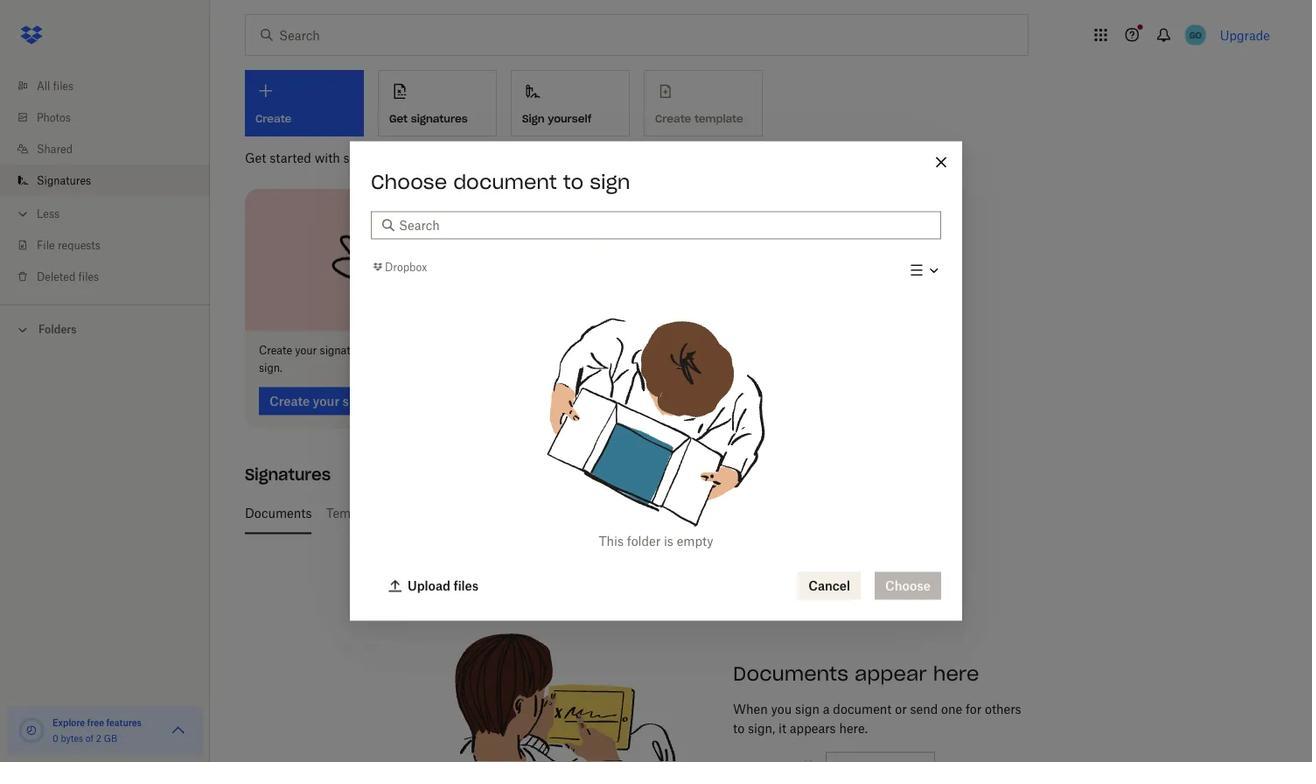 Task type: describe. For each thing, give the bounding box(es) containing it.
send
[[911, 702, 938, 717]]

1 horizontal spatial yourself
[[737, 506, 783, 521]]

file
[[37, 238, 55, 252]]

sign,
[[748, 721, 776, 736]]

you're
[[384, 344, 413, 357]]

shared link
[[14, 133, 210, 165]]

file requests link
[[14, 229, 210, 261]]

all files
[[37, 79, 74, 92]]

of inside explore free features 0 bytes of 2 gb
[[86, 733, 94, 744]]

photos link
[[14, 102, 210, 133]]

bytes
[[61, 733, 83, 744]]

1 horizontal spatial of
[[460, 506, 472, 521]]

with
[[315, 150, 340, 165]]

one
[[942, 702, 963, 717]]

you
[[771, 702, 792, 717]]

signing
[[688, 506, 734, 521]]

document inside when you sign a document or send one for others to sign, it appears here.
[[833, 702, 892, 717]]

2 3 from the left
[[475, 506, 483, 521]]

list containing all files
[[0, 60, 210, 305]]

yourself inside button
[[548, 112, 592, 125]]

tab list containing documents
[[245, 492, 1264, 534]]

upload
[[408, 579, 451, 593]]

month.
[[644, 506, 685, 521]]

signature inside "create your signature so you're always ready to sign."
[[320, 344, 367, 357]]

this
[[619, 506, 641, 521]]

files for all files
[[53, 79, 74, 92]]

2
[[96, 733, 101, 744]]

documents tab
[[245, 492, 312, 534]]

is inside choose document to sign dialog
[[664, 534, 674, 549]]

features
[[106, 717, 142, 728]]

folders
[[39, 323, 77, 336]]

folder
[[627, 534, 661, 549]]

files for upload files
[[454, 579, 479, 593]]

signature inside tab list
[[486, 506, 541, 521]]

appear
[[855, 661, 927, 686]]

documents for documents
[[245, 506, 312, 521]]

unlimited.
[[799, 506, 858, 521]]

folders button
[[0, 316, 210, 342]]

started
[[270, 150, 311, 165]]

less image
[[14, 205, 32, 223]]

templates tab
[[326, 492, 386, 534]]

others
[[986, 702, 1022, 717]]

less
[[37, 207, 60, 220]]

your
[[295, 344, 317, 357]]

get started with signatures
[[245, 150, 404, 165]]

or
[[895, 702, 907, 717]]

upload files button
[[378, 572, 489, 600]]

1 vertical spatial signatures
[[245, 465, 331, 485]]

here
[[934, 661, 980, 686]]

signatures inside get signatures button
[[411, 112, 468, 125]]

document inside choose document to sign dialog
[[453, 169, 557, 194]]

dropbox link
[[371, 258, 427, 276]]

0 horizontal spatial signatures
[[344, 150, 404, 165]]

sign inside when you sign a document or send one for others to sign, it appears here.
[[796, 702, 820, 717]]

1 horizontal spatial requests
[[544, 506, 594, 521]]

sign
[[522, 112, 545, 125]]

3 of 3 signature requests left this month. signing yourself is unlimited.
[[449, 506, 858, 521]]

all files link
[[14, 70, 210, 102]]

signatures link
[[14, 165, 210, 196]]

for
[[966, 702, 982, 717]]

it
[[779, 721, 787, 736]]



Task type: vqa. For each thing, say whether or not it's contained in the screenshot.
1st Send email icon from the top of the page
no



Task type: locate. For each thing, give the bounding box(es) containing it.
0 horizontal spatial 3
[[449, 506, 457, 521]]

to inside when you sign a document or send one for others to sign, it appears here.
[[733, 721, 745, 736]]

0 vertical spatial of
[[460, 506, 472, 521]]

documents appear here
[[733, 661, 980, 686]]

0 vertical spatial to
[[563, 169, 584, 194]]

signature
[[320, 344, 367, 357], [486, 506, 541, 521]]

1 3 from the left
[[449, 506, 457, 521]]

1 horizontal spatial signatures
[[411, 112, 468, 125]]

signatures inside 'list item'
[[37, 174, 91, 187]]

1 vertical spatial yourself
[[737, 506, 783, 521]]

to
[[563, 169, 584, 194], [483, 344, 493, 357], [733, 721, 745, 736]]

of
[[460, 506, 472, 521], [86, 733, 94, 744]]

documents left templates
[[245, 506, 312, 521]]

deleted files
[[37, 270, 99, 283]]

quota usage element
[[18, 717, 46, 745]]

files right "deleted"
[[78, 270, 99, 283]]

this
[[599, 534, 624, 549]]

files right all
[[53, 79, 74, 92]]

0 horizontal spatial files
[[53, 79, 74, 92]]

upload files
[[408, 579, 479, 593]]

0 horizontal spatial documents
[[245, 506, 312, 521]]

0 horizontal spatial signature
[[320, 344, 367, 357]]

explore free features 0 bytes of 2 gb
[[53, 717, 142, 744]]

shared
[[37, 142, 73, 155]]

of up "upload files"
[[460, 506, 472, 521]]

of left 2
[[86, 733, 94, 744]]

to inside choose document to sign dialog
[[563, 169, 584, 194]]

document up here.
[[833, 702, 892, 717]]

2 vertical spatial to
[[733, 721, 745, 736]]

when
[[733, 702, 768, 717]]

yourself right the sign
[[548, 112, 592, 125]]

1 vertical spatial sign
[[796, 702, 820, 717]]

documents
[[245, 506, 312, 521], [733, 661, 849, 686]]

signatures
[[37, 174, 91, 187], [245, 465, 331, 485]]

1 vertical spatial files
[[78, 270, 99, 283]]

get
[[389, 112, 408, 125], [245, 150, 266, 165]]

sign left the a
[[796, 702, 820, 717]]

1 vertical spatial document
[[833, 702, 892, 717]]

get signatures
[[389, 112, 468, 125]]

1 horizontal spatial signature
[[486, 506, 541, 521]]

gb
[[104, 733, 117, 744]]

upgrade link
[[1221, 28, 1271, 42]]

requests
[[58, 238, 100, 252], [544, 506, 594, 521]]

0 vertical spatial files
[[53, 79, 74, 92]]

0 vertical spatial is
[[787, 506, 796, 521]]

0 vertical spatial signatures
[[37, 174, 91, 187]]

to right ready
[[483, 344, 493, 357]]

sign yourself
[[522, 112, 592, 125]]

yourself right the signing
[[737, 506, 783, 521]]

signatures up documents tab
[[245, 465, 331, 485]]

sign up search text field at the top of page
[[590, 169, 631, 194]]

signatures down shared
[[37, 174, 91, 187]]

2 horizontal spatial files
[[454, 579, 479, 593]]

requests left left
[[544, 506, 594, 521]]

0 vertical spatial signature
[[320, 344, 367, 357]]

document down the sign
[[453, 169, 557, 194]]

1 vertical spatial get
[[245, 150, 266, 165]]

to down sign yourself
[[563, 169, 584, 194]]

choose
[[371, 169, 447, 194]]

1 vertical spatial requests
[[544, 506, 594, 521]]

explore
[[53, 717, 85, 728]]

3
[[449, 506, 457, 521], [475, 506, 483, 521]]

0 vertical spatial signatures
[[411, 112, 468, 125]]

choose document to sign
[[371, 169, 631, 194]]

1 horizontal spatial signatures
[[245, 465, 331, 485]]

is inside tab list
[[787, 506, 796, 521]]

create
[[259, 344, 292, 357]]

documents up you
[[733, 661, 849, 686]]

upgrade
[[1221, 28, 1271, 42]]

files right upload in the left of the page
[[454, 579, 479, 593]]

1 horizontal spatial 3
[[475, 506, 483, 521]]

deleted files link
[[14, 261, 210, 292]]

dropbox
[[385, 260, 427, 273]]

create your signature so you're always ready to sign.
[[259, 344, 493, 375]]

0 vertical spatial yourself
[[548, 112, 592, 125]]

get for get started with signatures
[[245, 150, 266, 165]]

files
[[53, 79, 74, 92], [78, 270, 99, 283], [454, 579, 479, 593]]

so
[[370, 344, 381, 357]]

1 vertical spatial signatures
[[344, 150, 404, 165]]

is right folder
[[664, 534, 674, 549]]

choose document to sign dialog
[[350, 141, 963, 621]]

cancel
[[809, 579, 851, 593]]

list
[[0, 60, 210, 305]]

1 vertical spatial is
[[664, 534, 674, 549]]

1 horizontal spatial documents
[[733, 661, 849, 686]]

Search text field
[[399, 216, 931, 235]]

is left "unlimited."
[[787, 506, 796, 521]]

cancel button
[[798, 572, 861, 600]]

all
[[37, 79, 50, 92]]

sign.
[[259, 361, 283, 375]]

0 horizontal spatial document
[[453, 169, 557, 194]]

0 vertical spatial requests
[[58, 238, 100, 252]]

1 horizontal spatial sign
[[796, 702, 820, 717]]

templates
[[326, 506, 386, 521]]

0 vertical spatial documents
[[245, 506, 312, 521]]

1 vertical spatial signature
[[486, 506, 541, 521]]

0 horizontal spatial to
[[483, 344, 493, 357]]

document
[[453, 169, 557, 194], [833, 702, 892, 717]]

ready
[[453, 344, 480, 357]]

sign yourself button
[[511, 70, 630, 137]]

1 vertical spatial to
[[483, 344, 493, 357]]

1 horizontal spatial document
[[833, 702, 892, 717]]

0 horizontal spatial signatures
[[37, 174, 91, 187]]

0 horizontal spatial yourself
[[548, 112, 592, 125]]

dropbox image
[[14, 18, 49, 53]]

1 horizontal spatial get
[[389, 112, 408, 125]]

always
[[416, 344, 450, 357]]

0
[[53, 733, 58, 744]]

get signatures button
[[378, 70, 497, 137]]

1 horizontal spatial to
[[563, 169, 584, 194]]

this folder is empty
[[599, 534, 714, 549]]

tab list
[[245, 492, 1264, 534]]

0 vertical spatial sign
[[590, 169, 631, 194]]

0 horizontal spatial get
[[245, 150, 266, 165]]

left
[[597, 506, 616, 521]]

1 vertical spatial documents
[[733, 661, 849, 686]]

empty
[[677, 534, 714, 549]]

to inside "create your signature so you're always ready to sign."
[[483, 344, 493, 357]]

to down the when at the right bottom
[[733, 721, 745, 736]]

0 horizontal spatial is
[[664, 534, 674, 549]]

here.
[[840, 721, 868, 736]]

yourself
[[548, 112, 592, 125], [737, 506, 783, 521]]

get left started
[[245, 150, 266, 165]]

files inside button
[[454, 579, 479, 593]]

sign
[[590, 169, 631, 194], [796, 702, 820, 717]]

1 horizontal spatial is
[[787, 506, 796, 521]]

files for deleted files
[[78, 270, 99, 283]]

signatures list item
[[0, 165, 210, 196]]

file requests
[[37, 238, 100, 252]]

0 horizontal spatial of
[[86, 733, 94, 744]]

get for get signatures
[[389, 112, 408, 125]]

deleted
[[37, 270, 76, 283]]

0 horizontal spatial sign
[[590, 169, 631, 194]]

0 vertical spatial document
[[453, 169, 557, 194]]

appears
[[790, 721, 836, 736]]

a
[[823, 702, 830, 717]]

2 horizontal spatial to
[[733, 721, 745, 736]]

1 horizontal spatial files
[[78, 270, 99, 283]]

signatures
[[411, 112, 468, 125], [344, 150, 404, 165]]

2 vertical spatial files
[[454, 579, 479, 593]]

0 vertical spatial get
[[389, 112, 408, 125]]

get up the 'choose'
[[389, 112, 408, 125]]

1 vertical spatial of
[[86, 733, 94, 744]]

when you sign a document or send one for others to sign, it appears here.
[[733, 702, 1022, 736]]

free
[[87, 717, 104, 728]]

sign inside dialog
[[590, 169, 631, 194]]

is
[[787, 506, 796, 521], [664, 534, 674, 549]]

0 horizontal spatial requests
[[58, 238, 100, 252]]

requests right 'file'
[[58, 238, 100, 252]]

photos
[[37, 111, 71, 124]]

get inside button
[[389, 112, 408, 125]]

documents for documents appear here
[[733, 661, 849, 686]]



